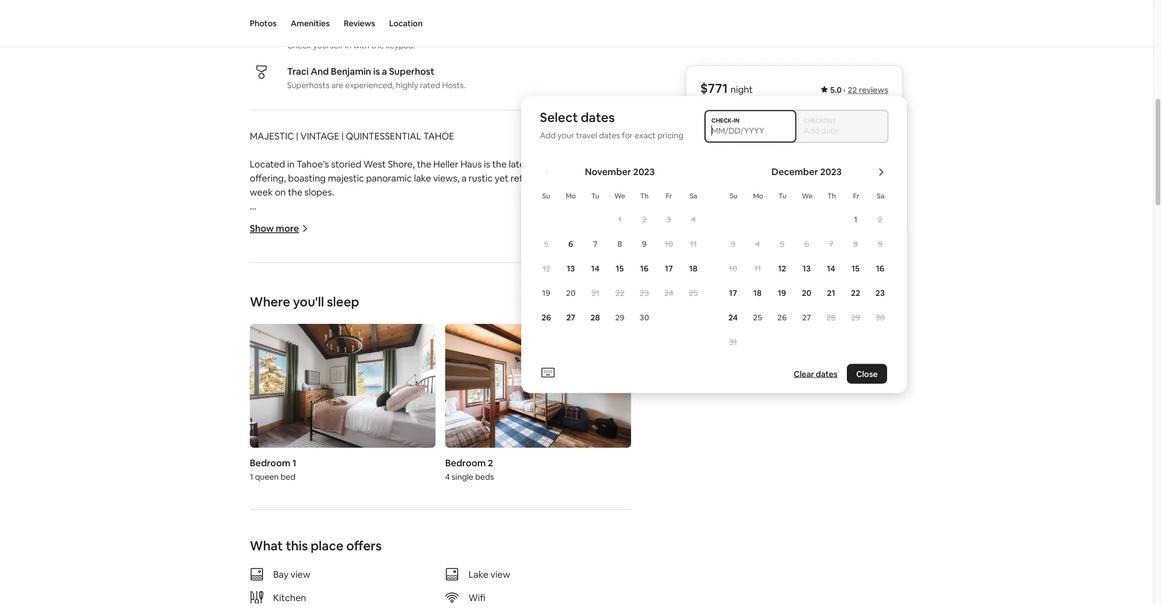 Task type: describe. For each thing, give the bounding box(es) containing it.
amenities
[[291, 18, 330, 29]]

majestic
[[328, 172, 364, 184]]

it.
[[612, 466, 620, 478]]

truly
[[487, 480, 506, 492]]

boasting
[[288, 172, 326, 184]]

the down warmth
[[341, 564, 355, 576]]

mountain
[[473, 438, 513, 450]]

with inside 'greeted with the warmth of alder and redwoods, you can unload your gear as you enter the mudroom. shake the snow off your boots, unload your gear, and head inside the old growth redwood halls of heller haus.'
[[288, 550, 307, 562]]

·
[[844, 85, 846, 95]]

traci and benjamin is a superhost superhosts are experienced, highly rated hosts.
[[287, 65, 466, 90]]

and right gear,
[[522, 564, 539, 576]]

1 15 button from the left
[[608, 257, 632, 280]]

bunks,
[[418, 242, 446, 254]]

lodge,
[[387, 368, 414, 380]]

2 add date from the left
[[802, 125, 837, 136]]

could
[[529, 466, 553, 478]]

and down a
[[250, 438, 266, 450]]

1 horizontal spatial 25
[[753, 312, 762, 323]]

yourself
[[313, 40, 343, 51]]

5 inside - panoramic lake view ~ 3000 sq ft luxury lodge - 5 bedrooms, 1 king, 3 queens, 4 twins bunks, (sleeps up to 12) - 4 bathrooms
[[255, 242, 261, 254]]

you inside a home for all seasons, and retaining its gorgeous redwood post and beam architecture and soaring granite fireplace, this cozy but spacious mountain lodge is the perfect basecamp for all of your tahoe adventures. enjoy panoramic views from rubicon peak to mt rose, and sapphire blue waters that appear to be so close you could almost reach it. the heller haus is perched atop a vista that allows for a truly four season tahoe experience.
[[511, 466, 527, 478]]

clear dates button
[[789, 364, 842, 384]]

1 20 from the left
[[566, 288, 576, 298]]

ft
[[294, 228, 301, 240]]

2 vertical spatial on
[[317, 396, 328, 408]]

24 for bottom the 24 button
[[729, 312, 738, 323]]

and for fee
[[793, 256, 811, 268]]

panoramic inside a home for all seasons, and retaining its gorgeous redwood post and beam architecture and soaring granite fireplace, this cozy but spacious mountain lodge is the perfect basecamp for all of your tahoe adventures. enjoy panoramic views from rubicon peak to mt rose, and sapphire blue waters that appear to be so close you could almost reach it. the heller haus is perched atop a vista that allows for a truly four season tahoe experience.
[[461, 452, 507, 464]]

0 horizontal spatial 25 button
[[681, 281, 706, 304]]

view for bay view
[[291, 568, 310, 580]]

panoramic inside the located in tahoe's storied west shore, the heller haus is the latest stayluxe rubicon offering, boasting majestic panoramic lake views, a rustic yet refined setting to enjoy a week on the slopes.
[[366, 172, 412, 184]]

superhost
[[389, 65, 435, 77]]

benjamin for experienced,
[[331, 65, 371, 77]]

2 15 button from the left
[[844, 257, 868, 280]]

refined for delivering
[[485, 368, 516, 380]]

/
[[568, 295, 571, 306]]

MM/DD/YYYY text field
[[712, 125, 790, 136]]

where you'll sleep
[[250, 294, 359, 310]]

5 for 1st 5 button from right
[[780, 239, 785, 249]]

can
[[479, 550, 495, 562]]

rich
[[250, 368, 266, 380]]

2 th from the left
[[828, 191, 836, 200]]

5.0
[[830, 85, 842, 95]]

restored
[[371, 354, 408, 366]]

the
[[250, 480, 266, 492]]

2 inside bedroom 2 4 single beds
[[488, 457, 493, 469]]

Add date text field
[[804, 125, 882, 136]]

where you'll sleep region
[[245, 291, 636, 486]]

2 21 button from the left
[[819, 281, 844, 304]]

1 6 from the left
[[569, 239, 573, 249]]

7 for second 7 button from right
[[593, 239, 598, 249]]

0 horizontal spatial day
[[283, 396, 298, 408]]

for down the be
[[465, 480, 478, 492]]

0 horizontal spatial 3 button
[[657, 208, 681, 231]]

1 vertical spatial 17 button
[[721, 281, 746, 304]]

architecture
[[571, 424, 624, 436]]

thoughtfully renovated and restored in 2023, the heller haus returns to tahoe with the rich character of a classic alpine lodge, while delivering refined modern appointments and stunning design allowing you to unwind after an exhilarating day on the slopes, or a an epic day out on the lake.
[[250, 354, 622, 408]]

rose,
[[264, 466, 286, 478]]

2 7 button from the left
[[819, 232, 844, 255]]

1 horizontal spatial unload
[[497, 550, 526, 562]]

0 vertical spatial that
[[398, 466, 415, 478]]

adventures.
[[383, 452, 434, 464]]

the left slopes,
[[556, 382, 570, 394]]

2 | from the left
[[342, 130, 344, 142]]

the inside traci and benjamin covers the service fee for their guests.
[[731, 267, 745, 279]]

you left the can
[[461, 550, 477, 562]]

enter
[[600, 550, 623, 562]]

rubicon inside the located in tahoe's storied west shore, the heller haus is the latest stayluxe rubicon offering, boasting majestic panoramic lake views, a rustic yet refined setting to enjoy a week on the slopes.
[[576, 158, 611, 170]]

3 - from the top
[[250, 256, 253, 268]]

2 for november 2023
[[642, 214, 647, 224]]

queens,
[[348, 242, 383, 254]]

1 vertical spatial on
[[543, 382, 554, 394]]

1 5 button from the left
[[534, 232, 559, 255]]

exact
[[635, 130, 656, 140]]

self check-in check yourself in with the keypad.
[[287, 25, 415, 51]]

storied
[[331, 158, 362, 170]]

2023,
[[419, 354, 443, 366]]

report this listing
[[770, 320, 838, 330]]

8 for first 8 button from right
[[854, 239, 858, 249]]

of up snow
[[361, 550, 370, 562]]

1 vertical spatial unload
[[447, 564, 476, 576]]

2 28 button from the left
[[819, 306, 844, 329]]

2 we from the left
[[802, 191, 813, 200]]

2 28 from the left
[[827, 312, 836, 323]]

2 16 from the left
[[876, 263, 885, 274]]

lake
[[469, 568, 489, 580]]

heller inside a home for all seasons, and retaining its gorgeous redwood post and beam architecture and soaring granite fireplace, this cozy but spacious mountain lodge is the perfect basecamp for all of your tahoe adventures. enjoy panoramic views from rubicon peak to mt rose, and sapphire blue waters that appear to be so close you could almost reach it. the heller haus is perched atop a vista that allows for a truly four season tahoe experience.
[[268, 480, 293, 492]]

2 mo from the left
[[753, 191, 764, 200]]

3000
[[257, 228, 280, 240]]

and down you'll
[[305, 312, 321, 324]]

1 vertical spatial 4 button
[[746, 232, 770, 255]]

fee
[[780, 267, 794, 279]]

clear dates
[[794, 369, 838, 379]]

heller inside thoughtfully renovated and restored in 2023, the heller haus returns to tahoe with the rich character of a classic alpine lodge, while delivering refined modern appointments and stunning design allowing you to unwind after an exhilarating day on the slopes, or a an epic day out on the lake.
[[461, 354, 486, 366]]

1 inside - panoramic lake view ~ 3000 sq ft luxury lodge - 5 bedrooms, 1 king, 3 queens, 4 twins bunks, (sleeps up to 12) - 4 bathrooms
[[311, 242, 315, 254]]

19 for first 19 button from the right
[[778, 288, 787, 298]]

0 vertical spatial all
[[300, 424, 309, 436]]

22 for second the "22" button from right
[[615, 288, 625, 298]]

character
[[268, 368, 310, 380]]

beam
[[544, 424, 569, 436]]

0 horizontal spatial 17
[[665, 263, 673, 274]]

location
[[389, 18, 423, 29]]

dates for clear
[[816, 369, 838, 379]]

highly
[[396, 80, 418, 90]]

and up lodge
[[526, 424, 542, 436]]

2 su from the left
[[730, 191, 738, 200]]

redwoods,
[[414, 550, 459, 562]]

a left vista
[[388, 480, 393, 492]]

location button
[[389, 0, 423, 47]]

lodge
[[515, 438, 540, 450]]

gear
[[549, 550, 569, 562]]

wood
[[339, 284, 363, 296]]

old
[[608, 564, 621, 576]]

show
[[250, 222, 274, 234]]

and up alpine
[[353, 354, 369, 366]]

and for superhosts
[[311, 65, 329, 77]]

this for what this place offers
[[286, 537, 308, 554]]

1 vertical spatial 24 button
[[721, 306, 746, 329]]

bedroom for bedroom 1
[[250, 457, 291, 469]]

0 vertical spatial 10 button
[[657, 232, 681, 255]]

14 for first "14" "button" from the right
[[827, 263, 836, 274]]

1 horizontal spatial that
[[417, 480, 435, 492]]

0 horizontal spatial service
[[715, 256, 747, 268]]

season
[[528, 480, 558, 492]]

quintessential
[[346, 130, 421, 142]]

in up the yourself
[[336, 25, 344, 37]]

(sleeps
[[448, 242, 478, 254]]

1 horizontal spatial 25 button
[[746, 306, 770, 329]]

on inside the located in tahoe's storied west shore, the heller haus is the latest stayluxe rubicon offering, boasting majestic panoramic lake views, a rustic yet refined setting to enjoy a week on the slopes.
[[275, 186, 286, 198]]

what this place offers
[[250, 537, 382, 554]]

1 we from the left
[[615, 191, 625, 200]]

2 26 from the left
[[778, 312, 787, 323]]

fee.
[[748, 256, 765, 268]]

rustic
[[469, 172, 493, 184]]

the up or
[[605, 354, 620, 366]]

twins
[[393, 242, 416, 254]]

2 19 button from the left
[[770, 281, 795, 304]]

1 28 from the left
[[591, 312, 600, 323]]

clear
[[794, 369, 814, 379]]

2 horizontal spatial add
[[802, 125, 818, 136]]

1 14 button from the left
[[583, 257, 608, 280]]

located
[[250, 158, 285, 170]]

1 add date from the left
[[707, 125, 742, 136]]

in inside thoughtfully renovated and restored in 2023, the heller haus returns to tahoe with the rich character of a classic alpine lodge, while delivering refined modern appointments and stunning design allowing you to unwind after an exhilarating day on the slopes, or a an epic day out on the lake.
[[410, 354, 417, 366]]

sq
[[282, 228, 292, 240]]

2 14 button from the left
[[819, 257, 844, 280]]

a left rustic
[[462, 172, 467, 184]]

2 13 from the left
[[803, 263, 811, 274]]

15 for first 15 'button' from the left
[[616, 263, 624, 274]]

4 - from the top
[[250, 284, 253, 296]]

the left old
[[591, 564, 606, 576]]

2 26 button from the left
[[770, 306, 795, 329]]

a down renovated
[[323, 368, 328, 380]]

15 for first 15 'button' from the right
[[852, 263, 860, 274]]

offering,
[[250, 172, 286, 184]]

fireplace,
[[335, 438, 374, 450]]

redwood inside 'greeted with the warmth of alder and redwoods, you can unload your gear as you enter the mudroom. shake the snow off your boots, unload your gear, and head inside the old growth redwood halls of heller haus.'
[[283, 578, 322, 590]]

1 | from the left
[[296, 130, 298, 142]]

of right halls
[[345, 578, 354, 590]]

to left the be
[[450, 466, 459, 478]]

1 horizontal spatial 11 button
[[746, 257, 770, 280]]

in right the yourself
[[345, 40, 352, 51]]

bedroom 1 1 queen bed
[[250, 457, 297, 482]]

2 27 button from the left
[[795, 306, 819, 329]]

1 26 from the left
[[542, 312, 551, 323]]

perfect
[[567, 438, 599, 450]]

burning
[[365, 284, 398, 296]]

1 16 button from the left
[[632, 257, 657, 280]]

1 horizontal spatial 10 button
[[721, 257, 746, 280]]

a right or
[[615, 382, 620, 394]]

the up shake
[[309, 550, 323, 562]]

as
[[571, 550, 580, 562]]

2 8 button from the left
[[844, 232, 868, 255]]

7 for second 7 button from left
[[829, 239, 834, 249]]

check availability button
[[700, 185, 889, 213]]

close
[[487, 466, 509, 478]]

0 vertical spatial 24 button
[[657, 281, 681, 304]]

0 horizontal spatial 17 button
[[657, 257, 681, 280]]

reviews
[[859, 85, 889, 95]]

1 horizontal spatial 18 button
[[746, 281, 770, 304]]

add inside select dates add your travel dates for exact pricing
[[540, 130, 556, 140]]

is up 'from'
[[542, 438, 548, 450]]

so
[[475, 466, 485, 478]]

1 28 button from the left
[[583, 306, 608, 329]]

0 horizontal spatial 18 button
[[681, 257, 706, 280]]

heller inside the located in tahoe's storied west shore, the heller haus is the latest stayluxe rubicon offering, boasting majestic panoramic lake views, a rustic yet refined setting to enjoy a week on the slopes.
[[434, 158, 459, 170]]

1 13 button from the left
[[559, 257, 583, 280]]

2 date from the left
[[819, 125, 837, 136]]

2 6 button from the left
[[795, 232, 819, 255]]

traci for fee
[[770, 256, 791, 268]]

the left lake.
[[330, 396, 345, 408]]

almost
[[555, 466, 584, 478]]

2 9 button from the left
[[868, 232, 893, 255]]

thoughtfully
[[250, 354, 304, 366]]

traci for superhosts
[[287, 65, 309, 77]]

2 20 from the left
[[802, 288, 812, 298]]

- panoramic lake view ~ 3000 sq ft luxury lodge - 5 bedrooms, 1 king, 3 queens, 4 twins bunks, (sleeps up to 12) - 4 bathrooms
[[250, 214, 517, 268]]

5 - from the top
[[250, 298, 253, 310]]

1 vertical spatial all
[[311, 452, 321, 464]]

2 - from the top
[[250, 242, 253, 254]]

to up modern
[[545, 354, 554, 366]]

31 button
[[721, 330, 746, 354]]

to inside the located in tahoe's storied west shore, the heller haus is the latest stayluxe rubicon offering, boasting majestic panoramic lake views, a rustic yet refined setting to enjoy a week on the slopes.
[[576, 172, 585, 184]]

rubicon inside a home for all seasons, and retaining its gorgeous redwood post and beam architecture and soaring granite fireplace, this cozy but spacious mountain lodge is the perfect basecamp for all of your tahoe adventures. enjoy panoramic views from rubicon peak to mt rose, and sapphire blue waters that appear to be so close you could almost reach it. the heller haus is perched atop a vista that allows for a truly four season tahoe experience.
[[558, 452, 592, 464]]

allowing
[[338, 382, 373, 394]]

starlink
[[275, 298, 310, 310]]

- granite hearth and wood burning fireplace - fast starlink mesh wifi - ski storage and pantry
[[250, 284, 438, 324]]

bay view
[[273, 568, 310, 580]]

what
[[250, 537, 283, 554]]

the right 'shore,'
[[417, 158, 431, 170]]

1 30 button from the left
[[632, 306, 657, 329]]

listing
[[814, 320, 838, 330]]

2 16 button from the left
[[868, 257, 893, 280]]

2 tu from the left
[[779, 191, 787, 200]]

29 for 1st 29 button from the right
[[851, 312, 861, 323]]

blue
[[346, 466, 364, 478]]

21 for 1st 21 button
[[592, 288, 600, 298]]

setting
[[544, 172, 574, 184]]

with inside self check-in check yourself in with the keypad.
[[353, 40, 370, 51]]

30 for 1st 30 button from left
[[640, 312, 649, 323]]

for up the soaring on the left bottom
[[285, 424, 298, 436]]

granite
[[255, 284, 288, 296]]

2 23 button from the left
[[868, 281, 893, 304]]

enjoy
[[587, 172, 611, 184]]

slopes.
[[304, 186, 334, 198]]

1 mo from the left
[[566, 191, 576, 200]]

shore,
[[388, 158, 415, 170]]

with inside thoughtfully renovated and restored in 2023, the heller haus returns to tahoe with the rich character of a classic alpine lodge, while delivering refined modern appointments and stunning design allowing you to unwind after an exhilarating day on the slopes, or a an epic day out on the lake.
[[584, 354, 603, 366]]

1 vertical spatial 3 button
[[721, 232, 746, 255]]

0 horizontal spatial 11 button
[[681, 232, 706, 255]]

vista
[[395, 480, 415, 492]]

photos
[[250, 18, 277, 29]]

1 26 button from the left
[[534, 306, 559, 329]]

place
[[311, 537, 344, 554]]

2 20 button from the left
[[795, 281, 819, 304]]

be
[[461, 466, 473, 478]]

3 inside - panoramic lake view ~ 3000 sq ft luxury lodge - 5 bedrooms, 1 king, 3 queens, 4 twins bunks, (sleeps up to 12) - 4 bathrooms
[[341, 242, 346, 254]]

a down so
[[480, 480, 485, 492]]

and up fireplace,
[[350, 424, 366, 436]]

to down lodge,
[[393, 382, 402, 394]]

1 23 button from the left
[[632, 281, 657, 304]]

availability
[[786, 193, 833, 205]]

9 for first "9" button from the left
[[642, 239, 647, 249]]

2 5 button from the left
[[770, 232, 795, 255]]

1 horizontal spatial add
[[707, 125, 723, 136]]

22 reviews button
[[848, 85, 889, 95]]

1 6 button from the left
[[559, 232, 583, 255]]

after
[[438, 382, 459, 394]]



Task type: locate. For each thing, give the bounding box(es) containing it.
of inside a home for all seasons, and retaining its gorgeous redwood post and beam architecture and soaring granite fireplace, this cozy but spacious mountain lodge is the perfect basecamp for all of your tahoe adventures. enjoy panoramic views from rubicon peak to mt rose, and sapphire blue waters that appear to be so close you could almost reach it. the heller haus is perched atop a vista that allows for a truly four season tahoe experience.
[[323, 452, 332, 464]]

1 horizontal spatial 19 button
[[770, 281, 795, 304]]

for inside select dates add your travel dates for exact pricing
[[622, 130, 633, 140]]

2 1 button from the left
[[844, 208, 868, 231]]

haus up exhilarating at the left of page
[[488, 354, 510, 366]]

21 right 1 / 3
[[592, 288, 600, 298]]

up
[[480, 242, 491, 254]]

0 horizontal spatial tu
[[591, 191, 600, 200]]

west
[[364, 158, 386, 170]]

$771 night
[[700, 80, 753, 97]]

indulge in the serene beauty of lake tahoe from the comfort of our modern rustic bedroom, thoughtfully designed to provide a refined mountain escape and elevate your stay. image
[[250, 324, 436, 448], [250, 324, 436, 448]]

2 12 from the left
[[778, 263, 786, 274]]

21 for 2nd 21 button from the left
[[827, 288, 835, 298]]

beds
[[475, 471, 494, 482]]

and inside 'traci and benjamin is a superhost superhosts are experienced, highly rated hosts.'
[[311, 65, 329, 77]]

your down the can
[[478, 564, 497, 576]]

0 vertical spatial check
[[287, 40, 311, 51]]

15
[[616, 263, 624, 274], [852, 263, 860, 274]]

2 2023 from the left
[[820, 166, 842, 178]]

for
[[622, 130, 633, 140], [796, 267, 809, 279], [285, 424, 298, 436], [297, 452, 309, 464], [465, 480, 478, 492]]

1 horizontal spatial fr
[[853, 191, 860, 200]]

unload up gear,
[[497, 550, 526, 562]]

0 horizontal spatial 2 button
[[632, 208, 657, 231]]

keypad.
[[386, 40, 415, 51]]

bedroom inside 'bedroom 1 1 queen bed'
[[250, 457, 291, 469]]

1 horizontal spatial 29 button
[[844, 306, 868, 329]]

0 vertical spatial panoramic
[[366, 172, 412, 184]]

0 horizontal spatial 6 button
[[559, 232, 583, 255]]

28 button right 1 / 3
[[583, 306, 608, 329]]

atop
[[365, 480, 385, 492]]

1 vertical spatial dates
[[599, 130, 620, 140]]

renovated
[[306, 354, 351, 366]]

2 sa from the left
[[877, 191, 885, 200]]

1 vertical spatial redwood
[[283, 578, 322, 590]]

2 button for november 2023
[[632, 208, 657, 231]]

stayluxe
[[535, 158, 574, 170]]

31
[[729, 337, 737, 347]]

the inside self check-in check yourself in with the keypad.
[[371, 40, 384, 51]]

1 19 button from the left
[[534, 281, 559, 304]]

in left 2023,
[[410, 354, 417, 366]]

10
[[665, 239, 673, 249], [729, 263, 737, 274]]

1 23 from the left
[[640, 288, 649, 298]]

that down 'appear'
[[417, 480, 435, 492]]

0 vertical spatial 25
[[689, 288, 698, 298]]

1 vertical spatial panoramic
[[461, 452, 507, 464]]

1 horizontal spatial 18
[[754, 288, 762, 298]]

1 vertical spatial that
[[417, 480, 435, 492]]

tahoe inside thoughtfully renovated and restored in 2023, the heller haus returns to tahoe with the rich character of a classic alpine lodge, while delivering refined modern appointments and stunning design allowing you to unwind after an exhilarating day on the slopes, or a an epic day out on the lake.
[[556, 354, 582, 366]]

traci and benjamin covers the service fee for their guests.
[[700, 256, 852, 291]]

this inside a home for all seasons, and retaining its gorgeous redwood post and beam architecture and soaring granite fireplace, this cozy but spacious mountain lodge is the perfect basecamp for all of your tahoe adventures. enjoy panoramic views from rubicon peak to mt rose, and sapphire blue waters that appear to be so close you could almost reach it. the heller haus is perched atop a vista that allows for a truly four season tahoe experience.
[[376, 438, 392, 450]]

0 horizontal spatial 14
[[591, 263, 600, 274]]

0 vertical spatial with
[[353, 40, 370, 51]]

your
[[558, 130, 574, 140], [334, 452, 353, 464], [528, 550, 547, 562], [396, 564, 415, 576], [478, 564, 497, 576]]

and
[[320, 284, 336, 296], [305, 312, 321, 324], [353, 354, 369, 366], [250, 382, 266, 394], [350, 424, 366, 436], [526, 424, 542, 436], [250, 438, 266, 450], [289, 466, 305, 478], [396, 550, 412, 562], [522, 564, 539, 576]]

0 horizontal spatial 18
[[689, 263, 698, 274]]

for down granite
[[297, 452, 309, 464]]

1 19 from the left
[[542, 288, 551, 298]]

27 button up the 'appointments'
[[559, 306, 583, 329]]

experienced,
[[345, 80, 394, 90]]

1 vertical spatial benjamin
[[813, 256, 852, 268]]

basecamp
[[250, 452, 295, 464]]

on
[[275, 186, 286, 198], [543, 382, 554, 394], [317, 396, 328, 408]]

no service fee.
[[700, 256, 765, 268]]

0 vertical spatial and
[[311, 65, 329, 77]]

0 vertical spatial traci
[[287, 65, 309, 77]]

0 horizontal spatial 2023
[[633, 166, 655, 178]]

single
[[452, 471, 474, 482]]

1 button for november 2023
[[608, 208, 632, 231]]

1 sa from the left
[[690, 191, 698, 200]]

the down the "boasting"
[[288, 186, 302, 198]]

0 horizontal spatial 4 button
[[681, 208, 706, 231]]

the inside a home for all seasons, and retaining its gorgeous redwood post and beam architecture and soaring granite fireplace, this cozy but spacious mountain lodge is the perfect basecamp for all of your tahoe adventures. enjoy panoramic views from rubicon peak to mt rose, and sapphire blue waters that appear to be so close you could almost reach it. the heller haus is perched atop a vista that allows for a truly four season tahoe experience.
[[550, 438, 565, 450]]

a home for all seasons, and retaining its gorgeous redwood post and beam architecture and soaring granite fireplace, this cozy but spacious mountain lodge is the perfect basecamp for all of your tahoe adventures. enjoy panoramic views from rubicon peak to mt rose, and sapphire blue waters that appear to be so close you could almost reach it. the heller haus is perched atop a vista that allows for a truly four season tahoe experience.
[[250, 424, 629, 506]]

on down offering,
[[275, 186, 286, 198]]

0 horizontal spatial 14 button
[[583, 257, 608, 280]]

1 horizontal spatial 5
[[544, 239, 549, 249]]

2 6 from the left
[[804, 239, 809, 249]]

0 horizontal spatial view
[[291, 568, 310, 580]]

bay
[[273, 568, 289, 580]]

2023 for november 2023
[[633, 166, 655, 178]]

0 horizontal spatial 20
[[566, 288, 576, 298]]

day down modern
[[525, 382, 541, 394]]

1 tu from the left
[[591, 191, 600, 200]]

refined up exhilarating at the left of page
[[485, 368, 516, 380]]

0 horizontal spatial 28
[[591, 312, 600, 323]]

service right no
[[715, 256, 747, 268]]

22 for first the "22" button from right
[[851, 288, 861, 298]]

2 23 from the left
[[876, 288, 885, 298]]

23 button
[[632, 281, 657, 304], [868, 281, 893, 304]]

1 horizontal spatial view
[[322, 214, 342, 226]]

heller inside 'greeted with the warmth of alder and redwoods, you can unload your gear as you enter the mudroom. shake the snow off your boots, unload your gear, and head inside the old growth redwood halls of heller haus.'
[[356, 578, 381, 590]]

2 horizontal spatial this
[[799, 320, 813, 330]]

2023 up availability
[[820, 166, 842, 178]]

23 for second '23' button from the right
[[640, 288, 649, 298]]

and down 'rich' on the bottom left
[[250, 382, 266, 394]]

0 horizontal spatial we
[[615, 191, 625, 200]]

1 16 from the left
[[640, 263, 649, 274]]

1 vertical spatial 25 button
[[746, 306, 770, 329]]

and left "their"
[[793, 256, 811, 268]]

0 horizontal spatial add
[[540, 130, 556, 140]]

the left fee. on the top right
[[731, 267, 745, 279]]

9 for second "9" button
[[878, 239, 883, 249]]

tahoe's
[[297, 158, 329, 170]]

1 7 button from the left
[[583, 232, 608, 255]]

1 horizontal spatial we
[[802, 191, 813, 200]]

1 7 from the left
[[593, 239, 598, 249]]

wifi
[[469, 592, 486, 604]]

10 for 10 button to the right
[[729, 263, 737, 274]]

26 button
[[534, 306, 559, 329], [770, 306, 795, 329]]

29 button right 'listing' on the bottom right of the page
[[844, 306, 868, 329]]

is up rustic
[[484, 158, 490, 170]]

1 horizontal spatial 17
[[729, 288, 737, 298]]

lake inside - panoramic lake view ~ 3000 sq ft luxury lodge - 5 bedrooms, 1 king, 3 queens, 4 twins bunks, (sleeps up to 12) - 4 bathrooms
[[303, 214, 320, 226]]

with
[[353, 40, 370, 51], [584, 354, 603, 366], [288, 550, 307, 562]]

refined inside thoughtfully renovated and restored in 2023, the heller haus returns to tahoe with the rich character of a classic alpine lodge, while delivering refined modern appointments and stunning design allowing you to unwind after an exhilarating day on the slopes, or a an epic day out on the lake.
[[485, 368, 516, 380]]

8 for 1st 8 button from left
[[618, 239, 622, 249]]

for inside traci and benjamin covers the service fee for their guests.
[[796, 267, 809, 279]]

0 horizontal spatial 19
[[542, 288, 551, 298]]

1 22 button from the left
[[608, 281, 632, 304]]

5.0 · 22 reviews
[[830, 85, 889, 95]]

traci inside traci and benjamin covers the service fee for their guests.
[[770, 256, 791, 268]]

and right the rose,
[[289, 466, 305, 478]]

2 13 button from the left
[[795, 257, 819, 280]]

1 horizontal spatial 11
[[754, 263, 761, 274]]

out
[[300, 396, 315, 408]]

0 horizontal spatial mo
[[566, 191, 576, 200]]

0 vertical spatial 18
[[689, 263, 698, 274]]

19 button
[[534, 281, 559, 304], [770, 281, 795, 304]]

guests.
[[700, 279, 731, 291]]

redwood up kitchen
[[283, 578, 322, 590]]

1 8 button from the left
[[608, 232, 632, 255]]

fr
[[666, 191, 672, 200], [853, 191, 860, 200]]

and up mesh
[[320, 284, 336, 296]]

day down stunning
[[283, 396, 298, 408]]

you down alpine
[[375, 382, 391, 394]]

reviews
[[344, 18, 375, 29]]

1 horizontal spatial 23 button
[[868, 281, 893, 304]]

27 left 'listing' on the bottom right of the page
[[802, 312, 811, 323]]

30 for 1st 30 button from the right
[[876, 312, 885, 323]]

1 1 button from the left
[[608, 208, 632, 231]]

7
[[593, 239, 598, 249], [829, 239, 834, 249]]

report this listing button
[[751, 320, 838, 330]]

2 22 button from the left
[[844, 281, 868, 304]]

0 horizontal spatial this
[[286, 537, 308, 554]]

0 horizontal spatial 13 button
[[559, 257, 583, 280]]

on down modern
[[543, 382, 554, 394]]

1 14 from the left
[[591, 263, 600, 274]]

2 29 from the left
[[851, 312, 861, 323]]

28 up the 'appointments'
[[591, 312, 600, 323]]

1 horizontal spatial tu
[[779, 191, 787, 200]]

mo down setting
[[566, 191, 576, 200]]

su
[[542, 191, 551, 200], [730, 191, 738, 200]]

1 horizontal spatial 16 button
[[868, 257, 893, 280]]

1 horizontal spatial 15
[[852, 263, 860, 274]]

2 8 from the left
[[854, 239, 858, 249]]

1 vertical spatial with
[[584, 354, 603, 366]]

tahoe down almost on the bottom
[[560, 480, 586, 492]]

haus inside a home for all seasons, and retaining its gorgeous redwood post and beam architecture and soaring granite fireplace, this cozy but spacious mountain lodge is the perfect basecamp for all of your tahoe adventures. enjoy panoramic views from rubicon peak to mt rose, and sapphire blue waters that appear to be so close you could almost reach it. the heller haus is perched atop a vista that allows for a truly four season tahoe experience.
[[295, 480, 317, 492]]

1 12 from the left
[[542, 263, 550, 274]]

1 20 button from the left
[[559, 281, 583, 304]]

view right bay
[[291, 568, 310, 580]]

your inside select dates add your travel dates for exact pricing
[[558, 130, 574, 140]]

1 horizontal spatial on
[[317, 396, 328, 408]]

0 horizontal spatial 11
[[690, 239, 697, 249]]

1 horizontal spatial bedroom
[[445, 457, 486, 469]]

1 29 button from the left
[[608, 306, 632, 329]]

1 horizontal spatial 9
[[878, 239, 883, 249]]

1 horizontal spatial 16
[[876, 263, 885, 274]]

dates right clear
[[816, 369, 838, 379]]

1 vertical spatial 24
[[729, 312, 738, 323]]

1 button
[[608, 208, 632, 231], [844, 208, 868, 231]]

seasons,
[[311, 424, 348, 436]]

2 button for december 2023
[[868, 208, 893, 231]]

25 button down covers in the top of the page
[[681, 281, 706, 304]]

double the fun, double the beds, and double the memories made in this cozy kids' room! image
[[445, 324, 631, 448], [445, 324, 631, 448]]

1 horizontal spatial sa
[[877, 191, 885, 200]]

9 button
[[632, 232, 657, 255], [868, 232, 893, 255]]

1 horizontal spatial benjamin
[[813, 256, 852, 268]]

2 vertical spatial tahoe
[[560, 480, 586, 492]]

14
[[591, 263, 600, 274], [827, 263, 836, 274]]

alpine
[[360, 368, 385, 380]]

| right vintage
[[342, 130, 344, 142]]

1 21 from the left
[[592, 288, 600, 298]]

and up superhosts
[[311, 65, 329, 77]]

tahoe
[[423, 130, 454, 142]]

0 horizontal spatial 15
[[616, 263, 624, 274]]

1 2 button from the left
[[632, 208, 657, 231]]

0 vertical spatial 3 button
[[657, 208, 681, 231]]

redwood inside a home for all seasons, and retaining its gorgeous redwood post and beam architecture and soaring granite fireplace, this cozy but spacious mountain lodge is the perfect basecamp for all of your tahoe adventures. enjoy panoramic views from rubicon peak to mt rose, and sapphire blue waters that appear to be so close you could almost reach it. the heller haus is perched atop a vista that allows for a truly four season tahoe experience.
[[463, 424, 502, 436]]

1 horizontal spatial 21 button
[[819, 281, 844, 304]]

1 12 button from the left
[[534, 257, 559, 280]]

vintage
[[301, 130, 340, 142]]

2 7 from the left
[[829, 239, 834, 249]]

0 horizontal spatial 8 button
[[608, 232, 632, 255]]

2 30 from the left
[[876, 312, 885, 323]]

23
[[640, 288, 649, 298], [876, 288, 885, 298]]

your up haus.
[[396, 564, 415, 576]]

24
[[664, 288, 674, 298], [729, 312, 738, 323]]

1 button for december 2023
[[844, 208, 868, 231]]

amenities button
[[291, 0, 330, 47]]

is up the experienced,
[[373, 65, 380, 77]]

2 15 from the left
[[852, 263, 860, 274]]

26 button left '/'
[[534, 306, 559, 329]]

2 19 from the left
[[778, 288, 787, 298]]

to right "up"
[[493, 242, 502, 254]]

add down the select
[[540, 130, 556, 140]]

cozy
[[394, 438, 414, 450]]

you right as at left
[[582, 550, 598, 562]]

check inside self check-in check yourself in with the keypad.
[[287, 40, 311, 51]]

head
[[541, 564, 562, 576]]

30
[[640, 312, 649, 323], [876, 312, 885, 323]]

0 vertical spatial 17 button
[[657, 257, 681, 280]]

0 vertical spatial an
[[461, 382, 471, 394]]

latest
[[509, 158, 533, 170]]

5 down the ~
[[255, 242, 261, 254]]

2 27 from the left
[[802, 312, 811, 323]]

14 for second "14" "button" from the right
[[591, 263, 600, 274]]

mt
[[250, 466, 261, 478]]

granite
[[302, 438, 332, 450]]

while
[[416, 368, 439, 380]]

1 horizontal spatial 28
[[827, 312, 836, 323]]

add date down $771 night
[[707, 125, 742, 136]]

traci inside 'traci and benjamin is a superhost superhosts are experienced, highly rated hosts.'
[[287, 65, 309, 77]]

mudroom.
[[266, 564, 311, 576]]

this for report this listing
[[799, 320, 813, 330]]

the up growth at the bottom of the page
[[250, 564, 264, 576]]

1 2023 from the left
[[633, 166, 655, 178]]

17 button down covers in the top of the page
[[721, 281, 746, 304]]

lake inside the located in tahoe's storied west shore, the heller haus is the latest stayluxe rubicon offering, boasting majestic panoramic lake views, a rustic yet refined setting to enjoy a week on the slopes.
[[414, 172, 431, 184]]

10 for top 10 button
[[665, 239, 673, 249]]

spacious
[[433, 438, 470, 450]]

travel
[[576, 130, 597, 140]]

11 for right 11 button
[[754, 263, 761, 274]]

stunning
[[268, 382, 305, 394]]

refined for yet
[[511, 172, 542, 184]]

haus for is
[[461, 158, 482, 170]]

we down november 2023
[[615, 191, 625, 200]]

27 for first 27 "button" from right
[[802, 312, 811, 323]]

to up it.
[[618, 452, 627, 464]]

in inside the located in tahoe's storied west shore, the heller haus is the latest stayluxe rubicon offering, boasting majestic panoramic lake views, a rustic yet refined setting to enjoy a week on the slopes.
[[287, 158, 295, 170]]

1 horizontal spatial day
[[525, 382, 541, 394]]

28 button down "their"
[[819, 306, 844, 329]]

1 th from the left
[[640, 191, 649, 200]]

photos button
[[250, 0, 277, 47]]

1 13 from the left
[[567, 263, 575, 274]]

2023 for december 2023
[[820, 166, 842, 178]]

1 vertical spatial haus
[[488, 354, 510, 366]]

24 left guests.
[[664, 288, 674, 298]]

1 bedroom from the left
[[250, 457, 291, 469]]

snow
[[357, 564, 380, 576]]

1 vertical spatial 17
[[729, 288, 737, 298]]

benjamin inside 'traci and benjamin is a superhost superhosts are experienced, highly rated hosts.'
[[331, 65, 371, 77]]

date down 5.0 at the top
[[819, 125, 837, 136]]

0 horizontal spatial 30 button
[[632, 306, 657, 329]]

1 27 button from the left
[[559, 306, 583, 329]]

benjamin for their
[[813, 256, 852, 268]]

inside
[[564, 564, 589, 576]]

1 - from the top
[[250, 214, 253, 226]]

bedroom inside bedroom 2 4 single beds
[[445, 457, 486, 469]]

1 vertical spatial 11
[[754, 263, 761, 274]]

view for lake view
[[491, 568, 510, 580]]

haus inside the located in tahoe's storied west shore, the heller haus is the latest stayluxe rubicon offering, boasting majestic panoramic lake views, a rustic yet refined setting to enjoy a week on the slopes.
[[461, 158, 482, 170]]

1 8 from the left
[[618, 239, 622, 249]]

18
[[689, 263, 698, 274], [754, 288, 762, 298]]

1 9 button from the left
[[632, 232, 657, 255]]

tu
[[591, 191, 600, 200], [779, 191, 787, 200]]

18 for rightmost 18 button
[[754, 288, 762, 298]]

lake up the luxury
[[303, 214, 320, 226]]

of inside thoughtfully renovated and restored in 2023, the heller haus returns to tahoe with the rich character of a classic alpine lodge, while delivering refined modern appointments and stunning design allowing you to unwind after an exhilarating day on the slopes, or a an epic day out on the lake.
[[312, 368, 321, 380]]

1 horizontal spatial 24 button
[[721, 306, 746, 329]]

0 vertical spatial 11 button
[[681, 232, 706, 255]]

yet
[[495, 172, 509, 184]]

4 button up no
[[681, 208, 706, 231]]

bedroom for bedroom 2
[[445, 457, 486, 469]]

returns
[[512, 354, 543, 366]]

panoramic down 'shore,'
[[366, 172, 412, 184]]

calendar application
[[521, 153, 1162, 364]]

with down reviews
[[353, 40, 370, 51]]

add date
[[707, 125, 742, 136], [802, 125, 837, 136]]

in up the "boasting"
[[287, 158, 295, 170]]

0 horizontal spatial 12
[[542, 263, 550, 274]]

24 up 31 button
[[729, 312, 738, 323]]

2 horizontal spatial 2
[[878, 214, 883, 224]]

this
[[799, 320, 813, 330], [376, 438, 392, 450], [286, 537, 308, 554]]

1 vertical spatial and
[[793, 256, 811, 268]]

2 fr from the left
[[853, 191, 860, 200]]

8
[[618, 239, 622, 249], [854, 239, 858, 249]]

1 horizontal spatial panoramic
[[461, 452, 507, 464]]

0 horizontal spatial 19 button
[[534, 281, 559, 304]]

5 for 1st 5 button
[[544, 239, 549, 249]]

4 button up fee. on the top right
[[746, 232, 770, 255]]

1 horizontal spatial 28 button
[[819, 306, 844, 329]]

11 for the leftmost 11 button
[[690, 239, 697, 249]]

the up yet
[[492, 158, 507, 170]]

18 for left 18 button
[[689, 263, 698, 274]]

10 button
[[657, 232, 681, 255], [721, 257, 746, 280]]

21 button right 1 / 3
[[583, 281, 608, 304]]

0 horizontal spatial 27 button
[[559, 306, 583, 329]]

dates for select
[[581, 109, 615, 126]]

0 horizontal spatial 25
[[689, 288, 698, 298]]

2 2 button from the left
[[868, 208, 893, 231]]

traci up superhosts
[[287, 65, 309, 77]]

refined inside the located in tahoe's storied west shore, the heller haus is the latest stayluxe rubicon offering, boasting majestic panoramic lake views, a rustic yet refined setting to enjoy a week on the slopes.
[[511, 172, 542, 184]]

24 button up 31 button
[[721, 306, 746, 329]]

12
[[542, 263, 550, 274], [778, 263, 786, 274]]

view inside - panoramic lake view ~ 3000 sq ft luxury lodge - 5 bedrooms, 1 king, 3 queens, 4 twins bunks, (sleeps up to 12) - 4 bathrooms
[[322, 214, 342, 226]]

is inside 'traci and benjamin is a superhost superhosts are experienced, highly rated hosts.'
[[373, 65, 380, 77]]

25 left guests.
[[689, 288, 698, 298]]

1 vertical spatial tahoe
[[355, 452, 381, 464]]

0 vertical spatial 24
[[664, 288, 674, 298]]

0 horizontal spatial 30
[[640, 312, 649, 323]]

11 button up no
[[681, 232, 706, 255]]

1 30 from the left
[[640, 312, 649, 323]]

2 14 from the left
[[827, 263, 836, 274]]

check inside button
[[756, 193, 784, 205]]

0 horizontal spatial 5
[[255, 242, 261, 254]]

1 su from the left
[[542, 191, 551, 200]]

service inside traci and benjamin covers the service fee for their guests.
[[748, 267, 778, 279]]

0 horizontal spatial traci
[[287, 65, 309, 77]]

unload
[[497, 550, 526, 562], [447, 564, 476, 576]]

lake
[[414, 172, 431, 184], [303, 214, 320, 226]]

19 for 2nd 19 button from the right
[[542, 288, 551, 298]]

0 horizontal spatial 16 button
[[632, 257, 657, 280]]

and right alder
[[396, 550, 412, 562]]

to inside - panoramic lake view ~ 3000 sq ft luxury lodge - 5 bedrooms, 1 king, 3 queens, 4 twins bunks, (sleeps up to 12) - 4 bathrooms
[[493, 242, 502, 254]]

an down delivering
[[461, 382, 471, 394]]

1 29 from the left
[[615, 312, 625, 323]]

25 button left report
[[746, 306, 770, 329]]

1 fr from the left
[[666, 191, 672, 200]]

slopes,
[[572, 382, 602, 394]]

26 button down fee
[[770, 306, 795, 329]]

heller up delivering
[[461, 354, 486, 366]]

and inside traci and benjamin covers the service fee for their guests.
[[793, 256, 811, 268]]

haus for returns
[[488, 354, 510, 366]]

king,
[[317, 242, 339, 254]]

2 30 button from the left
[[868, 306, 893, 329]]

13 button up 1 / 3
[[559, 257, 583, 280]]

0 horizontal spatial |
[[296, 130, 298, 142]]

2 21 from the left
[[827, 288, 835, 298]]

0 vertical spatial tahoe
[[556, 354, 582, 366]]

heller up views,
[[434, 158, 459, 170]]

panoramic
[[366, 172, 412, 184], [461, 452, 507, 464]]

29 for first 29 button
[[615, 312, 625, 323]]

benjamin inside traci and benjamin covers the service fee for their guests.
[[813, 256, 852, 268]]

1 vertical spatial an
[[250, 396, 260, 408]]

3 button
[[657, 208, 681, 231], [721, 232, 746, 255]]

peak
[[594, 452, 616, 464]]

1 horizontal spatial 12 button
[[770, 257, 795, 280]]

2 for december 2023
[[878, 214, 883, 224]]

1 21 button from the left
[[583, 281, 608, 304]]

this down retaining
[[376, 438, 392, 450]]

24 for topmost the 24 button
[[664, 288, 674, 298]]

is inside the located in tahoe's storied west shore, the heller haus is the latest stayluxe rubicon offering, boasting majestic panoramic lake views, a rustic yet refined setting to enjoy a week on the slopes.
[[484, 158, 490, 170]]

haus inside thoughtfully renovated and restored in 2023, the heller haus returns to tahoe with the rich character of a classic alpine lodge, while delivering refined modern appointments and stunning design allowing you to unwind after an exhilarating day on the slopes, or a an epic day out on the lake.
[[488, 354, 510, 366]]

23 for second '23' button
[[876, 288, 885, 298]]

24 button left guests.
[[657, 281, 681, 304]]

is down sapphire
[[319, 480, 325, 492]]

tu down enjoy
[[591, 191, 600, 200]]

5 button right 12)
[[534, 232, 559, 255]]

1 date from the left
[[725, 125, 742, 136]]

wifi
[[338, 298, 356, 310]]

the up delivering
[[445, 354, 459, 366]]

0 horizontal spatial sa
[[690, 191, 698, 200]]

1 / 3
[[563, 295, 578, 306]]

view up the luxury
[[322, 214, 342, 226]]

unwind
[[404, 382, 436, 394]]

close button
[[847, 364, 887, 384]]

add down $771 on the right of page
[[707, 125, 723, 136]]

a right enjoy
[[613, 172, 618, 184]]

~
[[250, 228, 255, 240]]

allows
[[437, 480, 463, 492]]

6 - from the top
[[250, 312, 253, 324]]

19 down fee
[[778, 288, 787, 298]]

1 horizontal spatial redwood
[[463, 424, 502, 436]]

2 29 button from the left
[[844, 306, 868, 329]]

4 inside bedroom 2 4 single beds
[[445, 471, 450, 482]]

a inside 'traci and benjamin is a superhost superhosts are experienced, highly rated hosts.'
[[382, 65, 387, 77]]

dates inside button
[[816, 369, 838, 379]]

1 9 from the left
[[642, 239, 647, 249]]

1 horizontal spatial 19
[[778, 288, 787, 298]]

2 bedroom from the left
[[445, 457, 486, 469]]

0 horizontal spatial on
[[275, 186, 286, 198]]

27 for 1st 27 "button"
[[566, 312, 576, 323]]

27 down 1 / 3
[[566, 312, 576, 323]]

2 12 button from the left
[[770, 257, 795, 280]]

13
[[567, 263, 575, 274], [803, 263, 811, 274]]

your inside a home for all seasons, and retaining its gorgeous redwood post and beam architecture and soaring granite fireplace, this cozy but spacious mountain lodge is the perfect basecamp for all of your tahoe adventures. enjoy panoramic views from rubicon peak to mt rose, and sapphire blue waters that appear to be so close you could almost reach it. the heller haus is perched atop a vista that allows for a truly four season tahoe experience.
[[334, 452, 353, 464]]

0 vertical spatial lake
[[414, 172, 431, 184]]

6 up 1 / 3
[[569, 239, 573, 249]]

1 horizontal spatial 27
[[802, 312, 811, 323]]

gear,
[[499, 564, 520, 576]]

your up head
[[528, 550, 547, 562]]

of up sapphire
[[323, 452, 332, 464]]

for right fee
[[796, 267, 809, 279]]

0 horizontal spatial 12 button
[[534, 257, 559, 280]]

heller down the rose,
[[268, 480, 293, 492]]

you inside thoughtfully renovated and restored in 2023, the heller haus returns to tahoe with the rich character of a classic alpine lodge, while delivering refined modern appointments and stunning design allowing you to unwind after an exhilarating day on the slopes, or a an epic day out on the lake.
[[375, 382, 391, 394]]

you'll
[[293, 294, 324, 310]]

25 button
[[681, 281, 706, 304], [746, 306, 770, 329]]

0 horizontal spatial lake
[[303, 214, 320, 226]]

3 inside where you'll sleep "region"
[[573, 295, 578, 306]]

or
[[604, 382, 613, 394]]

1 horizontal spatial 10
[[729, 263, 737, 274]]

1 vertical spatial 18
[[754, 288, 762, 298]]

1 horizontal spatial 6
[[804, 239, 809, 249]]

a
[[250, 424, 256, 436]]

29 button right 1 / 3
[[608, 306, 632, 329]]



Task type: vqa. For each thing, say whether or not it's contained in the screenshot.
first 2023 from the left
yes



